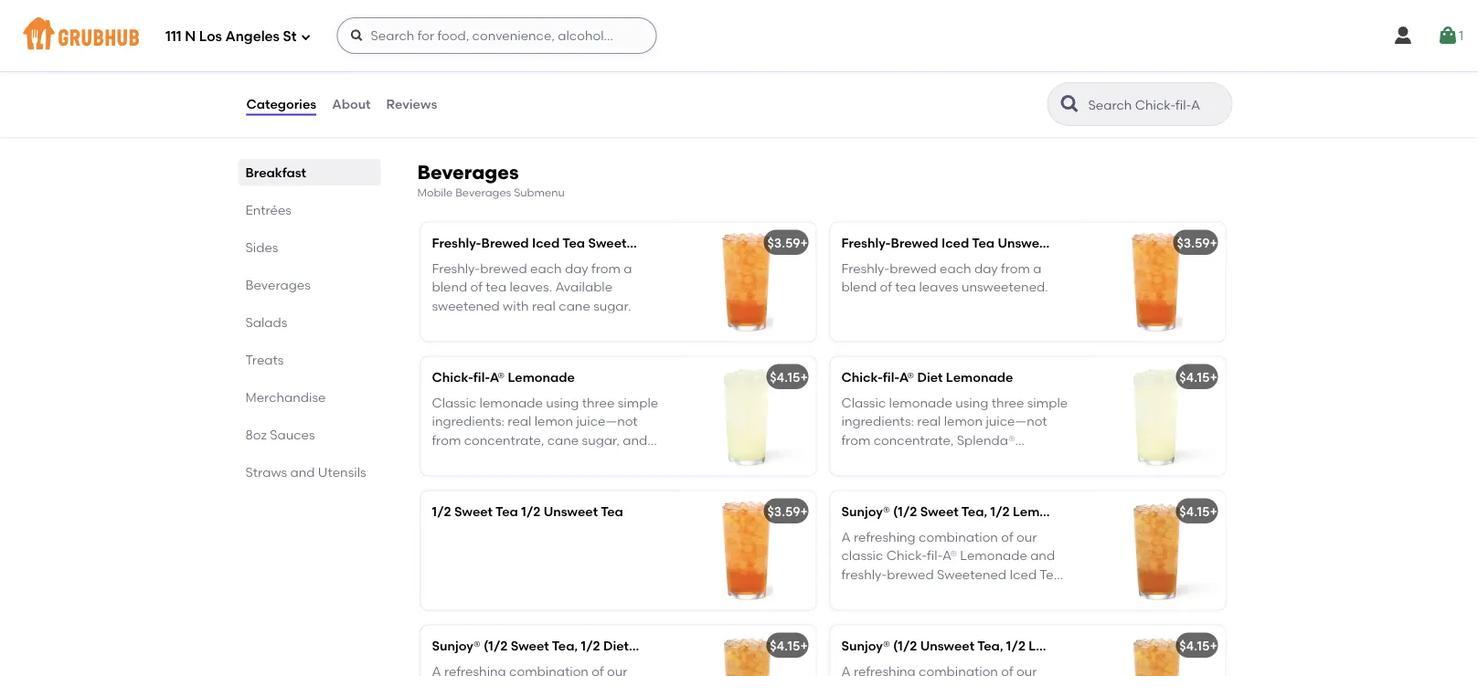 Task type: vqa. For each thing, say whether or not it's contained in the screenshot.
BBQ Pete's Star icon
no



Task type: locate. For each thing, give the bounding box(es) containing it.
utensils
[[318, 464, 366, 480]]

simple inside classic lemonade using three simple ingredients: real lemon juice—not from concentrate, cane sugar, and water.
[[618, 395, 658, 411]]

2 fil- from the left
[[883, 369, 899, 385]]

ingredients: down "chick-fil-a® lemonade"
[[432, 414, 505, 429]]

1/2 for sunjoy® (1/2 sweet tea, 1/2 lemonade)
[[991, 504, 1010, 519]]

and right sweetener, at right bottom
[[913, 451, 938, 467]]

2 juice—not from the left
[[986, 414, 1047, 429]]

and right straws
[[290, 464, 315, 480]]

$4.15 for sunjoy® (1/2 unsweet tea, 1/2 lemonade)
[[1180, 638, 1210, 654]]

2 using from the left
[[956, 395, 989, 411]]

svg image
[[1437, 25, 1459, 47], [350, 28, 364, 43], [1191, 87, 1213, 109]]

1 horizontal spatial diet
[[917, 369, 943, 385]]

tea, for sunjoy® (1/2 sweet tea, 1/2 diet lemonade)
[[552, 638, 578, 654]]

chick-fil-a® diet lemonade
[[842, 369, 1013, 385]]

1 lemon from the left
[[535, 414, 573, 429]]

0 horizontal spatial blend
[[432, 280, 467, 295]]

tea inside 'freshly-brewed each day from a blend of tea leaves unsweetened.'
[[895, 280, 916, 295]]

juice—not
[[576, 414, 638, 429], [986, 414, 1047, 429]]

0 horizontal spatial water.
[[432, 451, 470, 467]]

chick- down sweetened
[[432, 369, 473, 385]]

1 ingredients: from the left
[[432, 414, 505, 429]]

111
[[165, 28, 182, 45]]

blend
[[432, 280, 467, 295], [842, 280, 877, 295]]

0 horizontal spatial a®
[[490, 369, 505, 385]]

lemonade inside classic lemonade using three simple ingredients: real lemon juice—not from concentrate, cane sugar, and water.
[[480, 395, 543, 411]]

from inside freshly-brewed each day from a blend of tea leaves. available sweetened with real cane sugar.
[[592, 261, 621, 276]]

1 vertical spatial with
[[503, 298, 529, 314]]

2 concentrate, from the left
[[874, 432, 954, 448]]

reviews
[[386, 96, 437, 112]]

fil-
[[473, 369, 490, 385], [883, 369, 899, 385]]

each up leaves.
[[530, 261, 562, 276]]

beverages
[[417, 160, 519, 184], [455, 186, 511, 199], [245, 277, 311, 293]]

freshly-
[[432, 235, 481, 251], [842, 235, 891, 251], [432, 261, 480, 276], [842, 261, 890, 276]]

$4.15
[[770, 369, 800, 385], [1180, 369, 1210, 385], [1180, 504, 1210, 519], [770, 638, 800, 654], [1180, 638, 1210, 654]]

2 lemonade from the left
[[946, 369, 1013, 385]]

1 each from the left
[[530, 261, 562, 276]]

each
[[530, 261, 562, 276], [940, 261, 971, 276]]

treats tab
[[245, 350, 373, 369]]

using inside classic lemonade using three simple ingredients: real lemon juice—not from concentrate, splenda® sweetener, and water.
[[956, 395, 989, 411]]

$4.15 + for sunjoy® (1/2 sweet tea, 1/2 lemonade)
[[1180, 504, 1218, 519]]

water. inside classic lemonade using three simple ingredients: real lemon juice—not from concentrate, cane sugar, and water.
[[432, 451, 470, 467]]

1 button
[[1437, 19, 1464, 52]]

2 three from the left
[[992, 395, 1024, 411]]

classic up sweetener, at right bottom
[[842, 395, 886, 411]]

2 brewed from the left
[[891, 235, 939, 251]]

1 juice—not from the left
[[576, 414, 638, 429]]

freshly- inside freshly-brewed each day from a blend of tea leaves. available sweetened with real cane sugar.
[[432, 261, 480, 276]]

lemon
[[535, 414, 573, 429], [944, 414, 983, 429]]

0 horizontal spatial brewed
[[480, 261, 527, 276]]

of up sweetened
[[470, 280, 483, 295]]

blend for freshly-brewed each day from a blend of tea leaves. available sweetened with real cane sugar.
[[432, 280, 467, 295]]

cane inside classic lemonade using three simple ingredients: real lemon juice—not from concentrate, cane sugar, and water.
[[547, 432, 579, 448]]

a down sweetened
[[624, 261, 632, 276]]

freshly- for freshly-brewed each day from a blend of tea leaves. available sweetened with real cane sugar.
[[432, 261, 480, 276]]

real down chick-fil-a® diet lemonade at bottom
[[917, 414, 941, 429]]

each up leaves
[[940, 261, 971, 276]]

fil- up sweetener, at right bottom
[[883, 369, 899, 385]]

salads
[[245, 315, 287, 330]]

tea left leaves.
[[486, 280, 507, 295]]

chick- up sweetener, at right bottom
[[842, 369, 883, 385]]

111 n los angeles st
[[165, 28, 297, 45]]

three inside classic lemonade using three simple ingredients: real lemon juice—not from concentrate, splenda® sweetener, and water.
[[992, 395, 1024, 411]]

2 horizontal spatial svg image
[[1437, 25, 1459, 47]]

juice—not inside classic lemonade using three simple ingredients: real lemon juice—not from concentrate, splenda® sweetener, and water.
[[986, 414, 1047, 429]]

0 horizontal spatial tea
[[486, 280, 507, 295]]

(1/2 for sunjoy® (1/2 sweet tea, 1/2 lemonade)
[[893, 504, 917, 519]]

lemonade
[[508, 369, 575, 385], [946, 369, 1013, 385]]

0 horizontal spatial of
[[470, 280, 483, 295]]

1 horizontal spatial simple
[[1027, 395, 1068, 411]]

concentrate, down "chick-fil-a® lemonade"
[[464, 432, 544, 448]]

1 brewed from the left
[[480, 261, 527, 276]]

1 simple from the left
[[618, 395, 658, 411]]

sweetened
[[588, 235, 658, 251]]

0 horizontal spatial fil-
[[473, 369, 490, 385]]

reviews button
[[385, 71, 438, 137]]

a® up classic lemonade using three simple ingredients: real lemon juice—not from concentrate, splenda® sweetener, and water.
[[899, 369, 914, 385]]

and inside classic lemonade using three simple ingredients: real lemon juice—not from concentrate, splenda® sweetener, and water.
[[913, 451, 938, 467]]

1 three from the left
[[582, 395, 615, 411]]

$3.59
[[767, 235, 800, 251], [1177, 235, 1210, 251], [767, 504, 800, 519]]

lemonade up classic lemonade using three simple ingredients: real lemon juice—not from concentrate, cane sugar, and water.
[[508, 369, 575, 385]]

beverages up salads
[[245, 277, 311, 293]]

from up unsweetened.
[[1001, 261, 1030, 276]]

brewed
[[480, 261, 527, 276], [890, 261, 937, 276]]

with
[[529, 60, 555, 75], [503, 298, 529, 314]]

each inside freshly-brewed each day from a blend of tea leaves. available sweetened with real cane sugar.
[[530, 261, 562, 276]]

diet
[[917, 369, 943, 385], [603, 638, 629, 654]]

tea up unsweetened.
[[972, 235, 995, 251]]

tea for leaves.
[[486, 280, 507, 295]]

tea
[[486, 280, 507, 295], [895, 280, 916, 295]]

lemonade for lemonade
[[480, 395, 543, 411]]

iced up freshly-brewed each day from a blend of tea leaves. available sweetened with real cane sugar.
[[532, 235, 560, 251]]

real inside classic lemonade using three simple ingredients: real lemon juice—not from concentrate, splenda® sweetener, and water.
[[917, 414, 941, 429]]

brewed up leaves
[[890, 261, 937, 276]]

0 horizontal spatial day
[[565, 261, 588, 276]]

breakfast
[[245, 165, 306, 180]]

classic down "chick-fil-a® lemonade"
[[432, 395, 477, 411]]

2 classic from the left
[[842, 395, 886, 411]]

1 horizontal spatial each
[[940, 261, 971, 276]]

2 horizontal spatial and
[[913, 451, 938, 467]]

2 a from the left
[[1033, 261, 1042, 276]]

available
[[555, 280, 613, 295]]

tea
[[563, 235, 585, 251], [972, 235, 995, 251], [496, 504, 518, 519], [601, 504, 623, 519]]

day up available
[[565, 261, 588, 276]]

sides
[[245, 240, 278, 255]]

of for leaves
[[880, 280, 892, 295]]

lemon inside classic lemonade using three simple ingredients: real lemon juice—not from concentrate, splenda® sweetener, and water.
[[944, 414, 983, 429]]

2 tea from the left
[[895, 280, 916, 295]]

8oz sauces tab
[[245, 425, 373, 444]]

sunjoy® (1/2 sweet tea, 1/2 diet lemonade) image
[[679, 626, 816, 677]]

0 vertical spatial beverages
[[417, 160, 519, 184]]

and inside tab
[[290, 464, 315, 480]]

entrées tab
[[245, 200, 373, 219]]

1 horizontal spatial a®
[[899, 369, 914, 385]]

blend up sweetened
[[432, 280, 467, 295]]

simple inside classic lemonade using three simple ingredients: real lemon juice—not from concentrate, splenda® sweetener, and water.
[[1027, 395, 1068, 411]]

real down leaves.
[[532, 298, 556, 314]]

sauces
[[270, 427, 315, 442]]

splenda®
[[957, 432, 1015, 448]]

brewed up 'freshly-brewed each day from a blend of tea leaves unsweetened.'
[[891, 235, 939, 251]]

$4.15 for sunjoy® (1/2 sweet tea, 1/2 lemonade)
[[1180, 504, 1210, 519]]

buddy fruits® apple sauce image
[[1088, 3, 1226, 122]]

tea for leaves
[[895, 280, 916, 295]]

blend inside 'freshly-brewed each day from a blend of tea leaves unsweetened.'
[[842, 280, 877, 295]]

svg image right st
[[300, 32, 311, 43]]

brewed for leaves
[[891, 235, 939, 251]]

lemon inside classic lemonade using three simple ingredients: real lemon juice—not from concentrate, cane sugar, and water.
[[535, 414, 573, 429]]

day for sweetened
[[565, 261, 588, 276]]

iced up 'freshly-brewed each day from a blend of tea leaves unsweetened.'
[[942, 235, 969, 251]]

0 horizontal spatial classic
[[432, 395, 477, 411]]

real inside classic lemonade using three simple ingredients: real lemon juice—not from concentrate, cane sugar, and water.
[[508, 414, 531, 429]]

0 horizontal spatial chick-
[[432, 369, 473, 385]]

waffle potato chips
[[432, 15, 558, 31]]

and right sugar,
[[623, 432, 647, 448]]

water. inside classic lemonade using three simple ingredients: real lemon juice—not from concentrate, splenda® sweetener, and water.
[[941, 451, 979, 467]]

juice—not up splenda®
[[986, 414, 1047, 429]]

unsweet
[[544, 504, 598, 519], [920, 638, 975, 654]]

freshly- inside 'freshly-brewed each day from a blend of tea leaves unsweetened.'
[[842, 261, 890, 276]]

each for leaves.
[[530, 261, 562, 276]]

1 horizontal spatial using
[[956, 395, 989, 411]]

chick- for chick-fil-a® lemonade
[[432, 369, 473, 385]]

sunjoy® (1/2 unsweet tea, 1/2 lemonade) image
[[1088, 626, 1226, 677]]

1 concentrate, from the left
[[464, 432, 544, 448]]

lemonade up classic lemonade using three simple ingredients: real lemon juice—not from concentrate, splenda® sweetener, and water.
[[946, 369, 1013, 385]]

ingredients:
[[432, 414, 505, 429], [842, 414, 914, 429]]

0 horizontal spatial lemon
[[535, 414, 573, 429]]

with down leaves.
[[503, 298, 529, 314]]

1 horizontal spatial juice—not
[[986, 414, 1047, 429]]

day inside 'freshly-brewed each day from a blend of tea leaves unsweetened.'
[[975, 261, 998, 276]]

each for leaves
[[940, 261, 971, 276]]

chick- for chick-fil-a® diet lemonade
[[842, 369, 883, 385]]

beverages inside 'beverages' tab
[[245, 277, 311, 293]]

iced for leaves
[[942, 235, 969, 251]]

1 fil- from the left
[[473, 369, 490, 385]]

unsweetened.
[[962, 280, 1048, 295]]

2 each from the left
[[940, 261, 971, 276]]

classic inside classic lemonade using three simple ingredients: real lemon juice—not from concentrate, splenda® sweetener, and water.
[[842, 395, 886, 411]]

of left leaves
[[880, 280, 892, 295]]

and
[[623, 432, 647, 448], [913, 451, 938, 467], [290, 464, 315, 480]]

water.
[[432, 451, 470, 467], [941, 451, 979, 467]]

1 horizontal spatial classic
[[842, 395, 886, 411]]

lemon down "chick-fil-a® lemonade"
[[535, 414, 573, 429]]

of inside 'freshly-brewed each day from a blend of tea leaves unsweetened.'
[[880, 280, 892, 295]]

day inside freshly-brewed each day from a blend of tea leaves. available sweetened with real cane sugar.
[[565, 261, 588, 276]]

lemonade inside classic lemonade using three simple ingredients: real lemon juice—not from concentrate, splenda® sweetener, and water.
[[889, 395, 953, 411]]

0 horizontal spatial brewed
[[481, 235, 529, 251]]

using
[[546, 395, 579, 411], [956, 395, 989, 411]]

cane
[[559, 298, 590, 314], [547, 432, 579, 448]]

categories button
[[245, 71, 317, 137]]

ingredients: for classic lemonade using three simple ingredients: real lemon juice—not from concentrate, cane sugar, and water.
[[432, 414, 505, 429]]

tea up available
[[563, 235, 585, 251]]

lemonade down chick-fil-a® diet lemonade at bottom
[[889, 395, 953, 411]]

straws and utensils
[[245, 464, 366, 480]]

1 horizontal spatial three
[[992, 395, 1024, 411]]

0 horizontal spatial a
[[624, 261, 632, 276]]

0 vertical spatial cane
[[559, 298, 590, 314]]

concentrate, up sweetener, at right bottom
[[874, 432, 954, 448]]

1 horizontal spatial brewed
[[891, 235, 939, 251]]

ingredients: up sweetener, at right bottom
[[842, 414, 914, 429]]

0 horizontal spatial each
[[530, 261, 562, 276]]

of
[[470, 280, 483, 295], [880, 280, 892, 295]]

1/2 for sunjoy® (1/2 unsweet tea, 1/2 lemonade)
[[1006, 638, 1026, 654]]

1 horizontal spatial unsweet
[[920, 638, 975, 654]]

brewed up leaves.
[[481, 235, 529, 251]]

tea, for sunjoy® (1/2 sweet tea, 1/2 lemonade)
[[962, 504, 987, 519]]

1 blend from the left
[[432, 280, 467, 295]]

2 lemon from the left
[[944, 414, 983, 429]]

a inside freshly-brewed each day from a blend of tea leaves. available sweetened with real cane sugar.
[[624, 261, 632, 276]]

0 horizontal spatial iced
[[532, 235, 560, 251]]

1 horizontal spatial chick-
[[842, 369, 883, 385]]

cane inside freshly-brewed each day from a blend of tea leaves. available sweetened with real cane sugar.
[[559, 298, 590, 314]]

$4.15 + for sunjoy® (1/2 sweet tea, 1/2 diet lemonade)
[[770, 638, 808, 654]]

lemon up splenda®
[[944, 414, 983, 429]]

1 iced from the left
[[532, 235, 560, 251]]

brewed for leaves.
[[481, 235, 529, 251]]

0 vertical spatial unsweet
[[544, 504, 598, 519]]

0 horizontal spatial lemonade
[[508, 369, 575, 385]]

+ for chick-fil-a® diet lemonade
[[1210, 369, 1218, 385]]

2 of from the left
[[880, 280, 892, 295]]

three inside classic lemonade using three simple ingredients: real lemon juice—not from concentrate, cane sugar, and water.
[[582, 395, 615, 411]]

leaves.
[[510, 280, 552, 295]]

from
[[592, 261, 621, 276], [1001, 261, 1030, 276], [432, 432, 461, 448], [842, 432, 871, 448]]

2 chick- from the left
[[842, 369, 883, 385]]

chick-fil-a® diet lemonade image
[[1088, 357, 1226, 476]]

1 horizontal spatial a
[[1033, 261, 1042, 276]]

sunjoy® for sunjoy® (1/2 sweet tea, 1/2 lemonade)
[[842, 504, 890, 519]]

2 horizontal spatial sweet
[[920, 504, 959, 519]]

1/2 for sunjoy® (1/2 sweet tea, 1/2 diet lemonade)
[[581, 638, 600, 654]]

beverages up mobile
[[417, 160, 519, 184]]

1 water. from the left
[[432, 451, 470, 467]]

classic inside classic lemonade using three simple ingredients: real lemon juice—not from concentrate, cane sugar, and water.
[[432, 395, 477, 411]]

$4.15 +
[[770, 369, 808, 385], [1180, 369, 1218, 385], [1180, 504, 1218, 519], [770, 638, 808, 654], [1180, 638, 1218, 654]]

0 horizontal spatial juice—not
[[576, 414, 638, 429]]

ingredients: inside classic lemonade using three simple ingredients: real lemon juice—not from concentrate, cane sugar, and water.
[[432, 414, 505, 429]]

of inside freshly-brewed each day from a blend of tea leaves. available sweetened with real cane sugar.
[[470, 280, 483, 295]]

using inside classic lemonade using three simple ingredients: real lemon juice—not from concentrate, cane sugar, and water.
[[546, 395, 579, 411]]

1 horizontal spatial of
[[880, 280, 892, 295]]

real down "chick-fil-a® lemonade"
[[508, 414, 531, 429]]

beverages for beverages mobile beverages submenu
[[417, 160, 519, 184]]

$3.59 + for sweetened
[[767, 235, 808, 251]]

1 lemonade from the left
[[480, 395, 543, 411]]

0 horizontal spatial svg image
[[300, 32, 311, 43]]

lemonade down "chick-fil-a® lemonade"
[[480, 395, 543, 411]]

brewed
[[481, 235, 529, 251], [891, 235, 939, 251]]

svg image inside the '1' button
[[1437, 25, 1459, 47]]

1 horizontal spatial fil-
[[883, 369, 899, 385]]

1 vertical spatial cane
[[547, 432, 579, 448]]

2 vertical spatial beverages
[[245, 277, 311, 293]]

1 horizontal spatial iced
[[942, 235, 969, 251]]

a inside 'freshly-brewed each day from a blend of tea leaves unsweetened.'
[[1033, 261, 1042, 276]]

2 ingredients: from the left
[[842, 414, 914, 429]]

2 lemonade from the left
[[889, 395, 953, 411]]

from up sweetener, at right bottom
[[842, 432, 871, 448]]

1 tea from the left
[[486, 280, 507, 295]]

three up splenda®
[[992, 395, 1024, 411]]

2 simple from the left
[[1027, 395, 1068, 411]]

1 horizontal spatial sweet
[[511, 638, 549, 654]]

svg image left the '1' button
[[1392, 25, 1414, 47]]

1 horizontal spatial and
[[623, 432, 647, 448]]

0 horizontal spatial simple
[[618, 395, 658, 411]]

0 horizontal spatial concentrate,
[[464, 432, 544, 448]]

from down "chick-fil-a® lemonade"
[[432, 432, 461, 448]]

three
[[582, 395, 615, 411], [992, 395, 1024, 411]]

three up sugar,
[[582, 395, 615, 411]]

concentrate, for splenda®
[[874, 432, 954, 448]]

using down "chick-fil-a® lemonade"
[[546, 395, 579, 411]]

with down waffle
[[529, 60, 555, 75]]

with inside freshly-brewed each day from a blend of tea leaves. available sweetened with real cane sugar.
[[503, 298, 529, 314]]

los
[[199, 28, 222, 45]]

three for chick-fil-a® lemonade
[[582, 395, 615, 411]]

lemonade for diet
[[889, 395, 953, 411]]

leaves
[[919, 280, 959, 295]]

lemonade)
[[1013, 504, 1085, 519], [632, 638, 704, 654], [1029, 638, 1101, 654]]

sweet for sunjoy® (1/2 sweet tea, 1/2 diet lemonade)
[[511, 638, 549, 654]]

chick-fil-a® lemonade
[[432, 369, 575, 385]]

categories
[[246, 96, 316, 112]]

fil- for diet
[[883, 369, 899, 385]]

concentrate, inside classic lemonade using three simple ingredients: real lemon juice—not from concentrate, splenda® sweetener, and water.
[[874, 432, 954, 448]]

using up splenda®
[[956, 395, 989, 411]]

Search Chick-fil-A search field
[[1087, 96, 1226, 113]]

classic
[[432, 395, 477, 411], [842, 395, 886, 411]]

juice—not up sugar,
[[576, 414, 638, 429]]

Search for food, convenience, alcohol... search field
[[337, 17, 657, 54]]

$3.59 for freshly-brewed iced tea unsweetened
[[1177, 235, 1210, 251]]

each inside 'freshly-brewed each day from a blend of tea leaves unsweetened.'
[[940, 261, 971, 276]]

2 iced from the left
[[942, 235, 969, 251]]

1 a® from the left
[[490, 369, 505, 385]]

about button
[[331, 71, 372, 137]]

2 blend from the left
[[842, 280, 877, 295]]

1 brewed from the left
[[481, 235, 529, 251]]

cane down available
[[559, 298, 590, 314]]

2 brewed from the left
[[890, 261, 937, 276]]

1 horizontal spatial blend
[[842, 280, 877, 295]]

a down unsweetened at the top right of page
[[1033, 261, 1042, 276]]

0 horizontal spatial lemonade
[[480, 395, 543, 411]]

concentrate, for cane
[[464, 432, 544, 448]]

1 horizontal spatial concentrate,
[[874, 432, 954, 448]]

a
[[624, 261, 632, 276], [1033, 261, 1042, 276]]

fil- down sweetened
[[473, 369, 490, 385]]

tea,
[[962, 504, 987, 519], [552, 638, 578, 654], [977, 638, 1003, 654]]

+ for freshly-brewed iced tea unsweetened
[[1210, 235, 1218, 251]]

sweet for sunjoy® (1/2 sweet tea, 1/2 lemonade)
[[920, 504, 959, 519]]

from up available
[[592, 261, 621, 276]]

0 horizontal spatial using
[[546, 395, 579, 411]]

brewed up leaves.
[[480, 261, 527, 276]]

water. for cane
[[432, 451, 470, 467]]

brewed inside freshly-brewed each day from a blend of tea leaves. available sweetened with real cane sugar.
[[480, 261, 527, 276]]

1 horizontal spatial tea
[[895, 280, 916, 295]]

lemonade) for sunjoy® (1/2 unsweet tea, 1/2 lemonade)
[[1029, 638, 1101, 654]]

sweet
[[454, 504, 493, 519], [920, 504, 959, 519], [511, 638, 549, 654]]

+
[[800, 235, 808, 251], [1210, 235, 1218, 251], [800, 369, 808, 385], [1210, 369, 1218, 385], [800, 504, 808, 519], [1210, 504, 1218, 519], [800, 638, 808, 654], [1210, 638, 1218, 654]]

tea left leaves
[[895, 280, 916, 295]]

beverages right mobile
[[455, 186, 511, 199]]

simple for classic lemonade using three simple ingredients: real lemon juice—not from concentrate, cane sugar, and water.
[[618, 395, 658, 411]]

8oz sauces
[[245, 427, 315, 442]]

and for sugar,
[[623, 432, 647, 448]]

brewed inside 'freshly-brewed each day from a blend of tea leaves unsweetened.'
[[890, 261, 937, 276]]

waffle
[[523, 41, 561, 57]]

a®
[[490, 369, 505, 385], [899, 369, 914, 385]]

1 horizontal spatial ingredients:
[[842, 414, 914, 429]]

chick-
[[432, 369, 473, 385], [842, 369, 883, 385]]

and inside classic lemonade using three simple ingredients: real lemon juice—not from concentrate, cane sugar, and water.
[[623, 432, 647, 448]]

a® up classic lemonade using three simple ingredients: real lemon juice—not from concentrate, cane sugar, and water.
[[490, 369, 505, 385]]

blend left leaves
[[842, 280, 877, 295]]

st
[[283, 28, 297, 45]]

2 day from the left
[[975, 261, 998, 276]]

0 vertical spatial with
[[529, 60, 555, 75]]

+ for freshly-brewed iced tea sweetened
[[800, 235, 808, 251]]

sunjoy® for sunjoy® (1/2 unsweet tea, 1/2 lemonade)
[[842, 638, 890, 654]]

from inside classic lemonade using three simple ingredients: real lemon juice—not from concentrate, cane sugar, and water.
[[432, 432, 461, 448]]

0 horizontal spatial and
[[290, 464, 315, 480]]

classic for classic lemonade using three simple ingredients: real lemon juice—not from concentrate, splenda® sweetener, and water.
[[842, 395, 886, 411]]

1 lemonade from the left
[[508, 369, 575, 385]]

2 a® from the left
[[899, 369, 914, 385]]

blend inside freshly-brewed each day from a blend of tea leaves. available sweetened with real cane sugar.
[[432, 280, 467, 295]]

ingredients: inside classic lemonade using three simple ingredients: real lemon juice—not from concentrate, splenda® sweetener, and water.
[[842, 414, 914, 429]]

straws and utensils tab
[[245, 463, 373, 482]]

chips
[[432, 60, 465, 75]]

1 horizontal spatial lemonade
[[889, 395, 953, 411]]

concentrate, inside classic lemonade using three simple ingredients: real lemon juice—not from concentrate, cane sugar, and water.
[[464, 432, 544, 448]]

1 horizontal spatial brewed
[[890, 261, 937, 276]]

1 using from the left
[[546, 395, 579, 411]]

mobile
[[417, 186, 453, 199]]

sunjoy®
[[842, 504, 890, 519], [432, 638, 481, 654], [842, 638, 890, 654]]

day for unsweetened
[[975, 261, 998, 276]]

tea inside freshly-brewed each day from a blend of tea leaves. available sweetened with real cane sugar.
[[486, 280, 507, 295]]

svg image
[[1392, 25, 1414, 47], [300, 32, 311, 43]]

kettle-
[[432, 41, 474, 57]]

1 of from the left
[[470, 280, 483, 295]]

concentrate,
[[464, 432, 544, 448], [874, 432, 954, 448]]

day
[[565, 261, 588, 276], [975, 261, 998, 276]]

iced
[[532, 235, 560, 251], [942, 235, 969, 251]]

and for sweetener,
[[913, 451, 938, 467]]

1 a from the left
[[624, 261, 632, 276]]

ingredients: for classic lemonade using three simple ingredients: real lemon juice—not from concentrate, splenda® sweetener, and water.
[[842, 414, 914, 429]]

1 classic from the left
[[432, 395, 477, 411]]

(1/2
[[893, 504, 917, 519], [484, 638, 508, 654], [893, 638, 917, 654]]

merchandise tab
[[245, 388, 373, 407]]

0 horizontal spatial three
[[582, 395, 615, 411]]

1 horizontal spatial water.
[[941, 451, 979, 467]]

1 horizontal spatial day
[[975, 261, 998, 276]]

simple
[[618, 395, 658, 411], [1027, 395, 1068, 411]]

1 horizontal spatial lemonade
[[946, 369, 1013, 385]]

0 horizontal spatial ingredients:
[[432, 414, 505, 429]]

1 chick- from the left
[[432, 369, 473, 385]]

2 water. from the left
[[941, 451, 979, 467]]

1 horizontal spatial lemon
[[944, 414, 983, 429]]

juice—not inside classic lemonade using three simple ingredients: real lemon juice—not from concentrate, cane sugar, and water.
[[576, 414, 638, 429]]

1 vertical spatial diet
[[603, 638, 629, 654]]

day up unsweetened.
[[975, 261, 998, 276]]

cane left sugar,
[[547, 432, 579, 448]]

1 day from the left
[[565, 261, 588, 276]]



Task type: describe. For each thing, give the bounding box(es) containing it.
classic lemonade using three simple ingredients: real lemon juice—not from concentrate, splenda® sweetener, and water.
[[842, 395, 1068, 467]]

1 vertical spatial beverages
[[455, 186, 511, 199]]

search icon image
[[1059, 93, 1081, 115]]

freshly- for freshly-brewed each day from a blend of tea leaves unsweetened.
[[842, 261, 890, 276]]

$4.15 for chick-fil-a® lemonade
[[770, 369, 800, 385]]

1
[[1459, 28, 1464, 43]]

+ for sunjoy® (1/2 unsweet tea, 1/2 lemonade)
[[1210, 638, 1218, 654]]

0 horizontal spatial diet
[[603, 638, 629, 654]]

tea down sugar,
[[601, 504, 623, 519]]

three for chick-fil-a® diet lemonade
[[992, 395, 1024, 411]]

real for chick-fil-a® diet lemonade
[[917, 414, 941, 429]]

using for lemonade
[[546, 395, 579, 411]]

0 vertical spatial diet
[[917, 369, 943, 385]]

$4.15 + for chick-fil-a® diet lemonade
[[1180, 369, 1218, 385]]

a® for lemonade
[[490, 369, 505, 385]]

cut
[[564, 41, 584, 57]]

sides tab
[[245, 238, 373, 257]]

1 vertical spatial unsweet
[[920, 638, 975, 654]]

of for leaves.
[[470, 280, 483, 295]]

lemonade) for sunjoy® (1/2 sweet tea, 1/2 lemonade)
[[1013, 504, 1085, 519]]

lemon for cane
[[535, 414, 573, 429]]

n
[[185, 28, 196, 45]]

real for chick-fil-a® lemonade
[[508, 414, 531, 429]]

chick-fil-a® lemonade image
[[679, 357, 816, 476]]

a for freshly-brewed each day from a blend of tea leaves. available sweetened with real cane sugar.
[[624, 261, 632, 276]]

treats
[[245, 352, 284, 368]]

$4.15 + for sunjoy® (1/2 unsweet tea, 1/2 lemonade)
[[1180, 638, 1218, 654]]

1 horizontal spatial svg image
[[1392, 25, 1414, 47]]

+ for sunjoy® (1/2 sweet tea, 1/2 diet lemonade)
[[800, 638, 808, 654]]

real inside freshly-brewed each day from a blend of tea leaves. available sweetened with real cane sugar.
[[532, 298, 556, 314]]

brewed for leaves.
[[480, 261, 527, 276]]

water. for splenda®
[[941, 451, 979, 467]]

entrées
[[245, 202, 292, 218]]

freshly-brewed each day from a blend of tea leaves. available sweetened with real cane sugar.
[[432, 261, 632, 314]]

with inside kettle-cooked waffle cut potato chips sprinkled with sea salt.
[[529, 60, 555, 75]]

main navigation navigation
[[0, 0, 1478, 71]]

salads tab
[[245, 313, 373, 332]]

$4.15 + for chick-fil-a® lemonade
[[770, 369, 808, 385]]

0 horizontal spatial unsweet
[[544, 504, 598, 519]]

1/2 sweet tea 1/2 unsweet tea
[[432, 504, 623, 519]]

beverages for beverages
[[245, 277, 311, 293]]

angeles
[[225, 28, 280, 45]]

simple for classic lemonade using three simple ingredients: real lemon juice—not from concentrate, splenda® sweetener, and water.
[[1027, 395, 1068, 411]]

freshly-brewed iced tea unsweetened image
[[1088, 223, 1226, 342]]

submenu
[[514, 186, 565, 199]]

chips
[[522, 15, 558, 31]]

a for freshly-brewed each day from a blend of tea leaves unsweetened.
[[1033, 261, 1042, 276]]

1/2 sweet tea 1/2 unsweet tea image
[[679, 492, 816, 610]]

sugar.
[[593, 298, 631, 314]]

lemon for splenda®
[[944, 414, 983, 429]]

+ for sunjoy® (1/2 sweet tea, 1/2 lemonade)
[[1210, 504, 1218, 519]]

waffle
[[432, 15, 473, 31]]

breakfast tab
[[245, 163, 373, 182]]

a® for diet
[[899, 369, 914, 385]]

freshly-brewed iced tea unsweetened
[[842, 235, 1084, 251]]

sunjoy® (1/2 unsweet tea, 1/2 lemonade)
[[842, 638, 1101, 654]]

from inside 'freshly-brewed each day from a blend of tea leaves unsweetened.'
[[1001, 261, 1030, 276]]

tea down classic lemonade using three simple ingredients: real lemon juice—not from concentrate, cane sugar, and water.
[[496, 504, 518, 519]]

brewed for leaves
[[890, 261, 937, 276]]

freshly-brewed each day from a blend of tea leaves unsweetened.
[[842, 261, 1048, 295]]

potato
[[476, 15, 519, 31]]

from inside classic lemonade using three simple ingredients: real lemon juice—not from concentrate, splenda® sweetener, and water.
[[842, 432, 871, 448]]

freshly-brewed iced tea sweetened image
[[679, 223, 816, 342]]

classic lemonade using three simple ingredients: real lemon juice—not from concentrate, cane sugar, and water.
[[432, 395, 658, 467]]

8oz
[[245, 427, 267, 442]]

iced for leaves.
[[532, 235, 560, 251]]

sprinkled
[[468, 60, 526, 75]]

about
[[332, 96, 371, 112]]

freshly- for freshly-brewed iced tea sweetened
[[432, 235, 481, 251]]

tea, for sunjoy® (1/2 unsweet tea, 1/2 lemonade)
[[977, 638, 1003, 654]]

salt.
[[585, 60, 612, 75]]

1 horizontal spatial svg image
[[1191, 87, 1213, 109]]

sea
[[558, 60, 582, 75]]

using for diet
[[956, 395, 989, 411]]

0 horizontal spatial sweet
[[454, 504, 493, 519]]

(1/2 for sunjoy® (1/2 sweet tea, 1/2 diet lemonade)
[[484, 638, 508, 654]]

freshly- for freshly-brewed iced tea unsweetened
[[842, 235, 891, 251]]

$4.15 for sunjoy® (1/2 sweet tea, 1/2 diet lemonade)
[[770, 638, 800, 654]]

sweetened
[[432, 298, 500, 314]]

fil- for lemonade
[[473, 369, 490, 385]]

freshly-brewed iced tea sweetened
[[432, 235, 658, 251]]

juice—not for splenda®
[[986, 414, 1047, 429]]

sunjoy® (1/2 sweet tea, 1/2 lemonade) image
[[1088, 492, 1226, 610]]

+ for chick-fil-a® lemonade
[[800, 369, 808, 385]]

straws
[[245, 464, 287, 480]]

cooked
[[474, 41, 520, 57]]

waffle potato chips image
[[679, 3, 816, 122]]

kettle-cooked waffle cut potato chips sprinkled with sea salt.
[[432, 41, 629, 75]]

unsweetened
[[998, 235, 1084, 251]]

$3.59 for freshly-brewed iced tea sweetened
[[767, 235, 800, 251]]

classic for classic lemonade using three simple ingredients: real lemon juice—not from concentrate, cane sugar, and water.
[[432, 395, 477, 411]]

beverages tab
[[245, 275, 373, 294]]

merchandise
[[245, 389, 326, 405]]

sunjoy® (1/2 sweet tea, 1/2 lemonade)
[[842, 504, 1085, 519]]

sugar,
[[582, 432, 620, 448]]

$4.15 for chick-fil-a® diet lemonade
[[1180, 369, 1210, 385]]

blend for freshly-brewed each day from a blend of tea leaves unsweetened.
[[842, 280, 877, 295]]

0 horizontal spatial svg image
[[350, 28, 364, 43]]

beverages mobile beverages submenu
[[417, 160, 565, 199]]

juice—not for cane
[[576, 414, 638, 429]]

sweetener,
[[842, 451, 910, 467]]

(1/2 for sunjoy® (1/2 unsweet tea, 1/2 lemonade)
[[893, 638, 917, 654]]

sunjoy® for sunjoy® (1/2 sweet tea, 1/2 diet lemonade)
[[432, 638, 481, 654]]

$3.59 + for unsweetened
[[1177, 235, 1218, 251]]

potato
[[587, 41, 629, 57]]

sunjoy® (1/2 sweet tea, 1/2 diet lemonade)
[[432, 638, 704, 654]]



